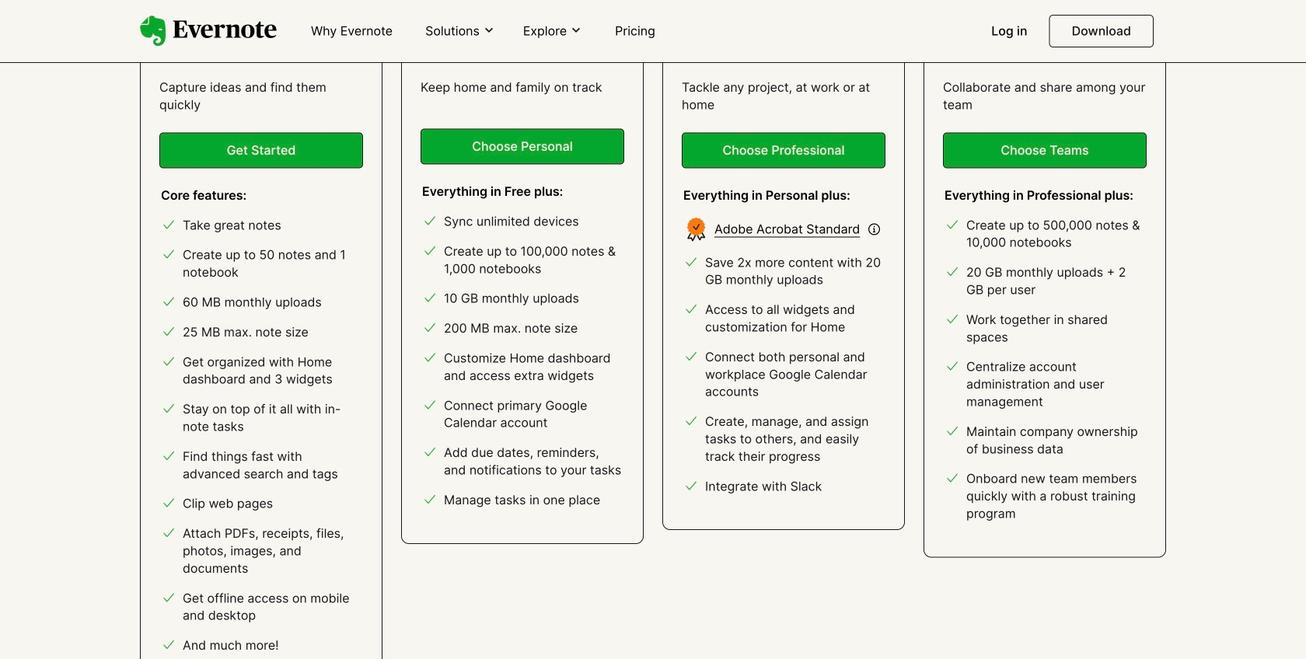 Task type: locate. For each thing, give the bounding box(es) containing it.
evernote logo image
[[140, 16, 277, 47]]



Task type: vqa. For each thing, say whether or not it's contained in the screenshot.
Log at the top right of the page
no



